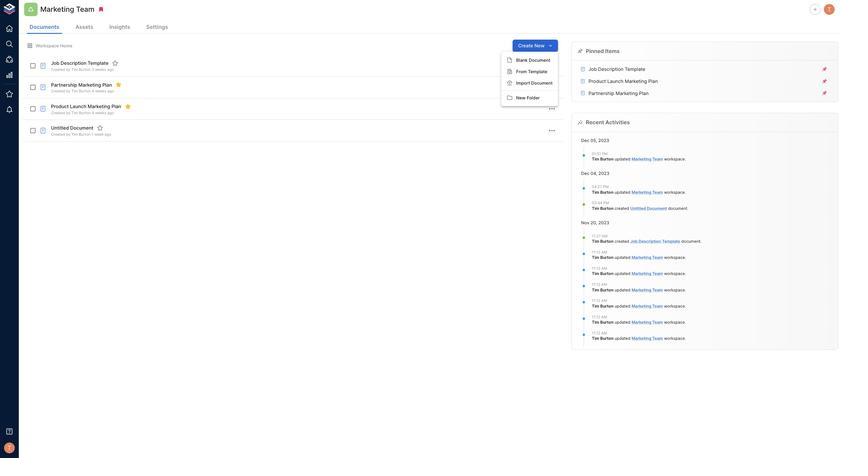 Task type: vqa. For each thing, say whether or not it's contained in the screenshot.


Task type: locate. For each thing, give the bounding box(es) containing it.
created by tim burton 4 weeks ago
[[51, 89, 114, 94], [51, 110, 114, 115]]

3 created from the top
[[51, 110, 65, 115]]

workspace for third marketing team link from the bottom of the page
[[664, 304, 685, 309]]

description inside button
[[598, 66, 624, 72]]

1 vertical spatial t button
[[2, 441, 17, 455]]

tim
[[71, 67, 78, 72], [71, 89, 78, 94], [71, 110, 78, 115], [71, 132, 78, 137], [592, 157, 600, 162], [592, 190, 600, 195], [592, 206, 600, 211], [592, 239, 600, 244], [592, 255, 600, 260], [592, 271, 600, 276], [592, 287, 600, 292], [592, 304, 600, 309], [592, 320, 600, 325], [592, 336, 600, 341]]

4 created from the top
[[51, 132, 65, 137]]

5 updated from the top
[[615, 287, 631, 292]]

2 updated from the top
[[615, 190, 631, 195]]

1 horizontal spatial partnership marketing plan
[[589, 90, 649, 96]]

03:44 pm tim burton created untitled document document .
[[592, 201, 689, 211]]

2 marketing team link from the top
[[632, 190, 663, 195]]

1 2023 from the top
[[599, 138, 610, 143]]

1 vertical spatial dec
[[581, 171, 590, 176]]

0 vertical spatial remove favorite image
[[116, 82, 122, 88]]

0 horizontal spatial description
[[61, 60, 86, 66]]

created down workspace home
[[51, 67, 65, 72]]

3 by from the top
[[66, 110, 70, 115]]

burton inside 11:13 am tim burton updated marketing team workspace .
[[601, 255, 614, 260]]

0 vertical spatial launch
[[608, 78, 624, 84]]

0 vertical spatial product
[[589, 78, 606, 84]]

week
[[94, 132, 104, 137]]

created by tim burton 1 week ago
[[51, 132, 111, 137]]

1 weeks from the top
[[95, 67, 106, 72]]

04:27
[[592, 184, 602, 189]]

dec for dec 05, 2023
[[581, 138, 590, 143]]

burton inside 04:27 pm tim burton updated marketing team workspace .
[[601, 190, 614, 195]]

settings link
[[144, 21, 171, 34]]

1 vertical spatial 2023
[[599, 171, 610, 176]]

template
[[88, 60, 109, 66], [625, 66, 646, 72], [528, 69, 548, 74], [662, 239, 681, 244]]

6 workspace from the top
[[664, 304, 685, 309]]

5 11:12 am tim burton updated marketing team workspace . from the top
[[592, 331, 686, 341]]

0 horizontal spatial new
[[516, 95, 526, 100]]

0 horizontal spatial partnership marketing plan
[[51, 82, 112, 88]]

workspace home link
[[27, 43, 72, 49]]

document for untitled document
[[70, 125, 93, 131]]

1 horizontal spatial remove favorite image
[[125, 103, 131, 109]]

unpin image for partnership marketing plan
[[822, 90, 828, 96]]

11:12
[[592, 266, 601, 271], [592, 282, 601, 287], [592, 298, 601, 303], [592, 315, 601, 319], [592, 331, 601, 336]]

11:12 am tim burton updated marketing team workspace .
[[592, 266, 686, 276], [592, 282, 686, 292], [592, 298, 686, 309], [592, 315, 686, 325], [592, 331, 686, 341]]

created down created by tim burton 3 weeks ago
[[51, 89, 65, 94]]

partnership up "recent"
[[589, 90, 615, 96]]

2 11:12 from the top
[[592, 282, 601, 287]]

0 vertical spatial created by tim burton 4 weeks ago
[[51, 89, 114, 94]]

launch down items
[[608, 78, 624, 84]]

2 created from the top
[[51, 89, 65, 94]]

document up from template
[[529, 57, 551, 63]]

tim inside 01:51 pm tim burton updated marketing team workspace .
[[592, 157, 600, 162]]

1 updated from the top
[[615, 157, 631, 162]]

document
[[529, 57, 551, 63], [531, 80, 553, 86], [70, 125, 93, 131], [647, 206, 667, 211]]

created for job
[[615, 239, 629, 244]]

2 weeks from the top
[[95, 89, 106, 94]]

partnership
[[51, 82, 77, 88], [589, 90, 615, 96]]

pm right 04:27
[[603, 184, 609, 189]]

2 vertical spatial pm
[[604, 201, 609, 205]]

1 horizontal spatial description
[[598, 66, 624, 72]]

weeks
[[95, 67, 106, 72], [95, 89, 106, 94], [95, 110, 106, 115]]

created
[[51, 67, 65, 72], [51, 89, 65, 94], [51, 110, 65, 115], [51, 132, 65, 137]]

am for first marketing team link from the bottom
[[602, 331, 607, 336]]

1 vertical spatial unpin image
[[822, 78, 828, 84]]

created up 11:13 am tim burton updated marketing team workspace .
[[615, 239, 629, 244]]

untitled up created by tim burton 1 week ago on the top of page
[[51, 125, 69, 131]]

4 marketing team link from the top
[[632, 271, 663, 276]]

weeks up favorite image
[[95, 110, 106, 115]]

launch
[[608, 78, 624, 84], [70, 103, 86, 109]]

job description template link inside button
[[580, 66, 821, 73]]

job description template up created by tim burton 3 weeks ago
[[51, 60, 109, 66]]

updated inside 11:13 am tim burton updated marketing team workspace .
[[615, 255, 631, 260]]

by down untitled document
[[66, 132, 70, 137]]

1 vertical spatial weeks
[[95, 89, 106, 94]]

2 created by tim burton 4 weeks ago from the top
[[51, 110, 114, 115]]

document down 04:27 pm tim burton updated marketing team workspace .
[[647, 206, 667, 211]]

0 vertical spatial job description template link
[[580, 66, 821, 73]]

3 updated from the top
[[615, 255, 631, 260]]

created by tim burton 4 weeks ago up untitled document
[[51, 110, 114, 115]]

1 vertical spatial created
[[615, 239, 629, 244]]

pm for 04:27 pm tim burton updated marketing team workspace .
[[603, 184, 609, 189]]

1 vertical spatial untitled
[[631, 206, 646, 211]]

assets link
[[73, 21, 96, 34]]

burton inside 01:51 pm tim burton updated marketing team workspace .
[[601, 157, 614, 162]]

unpin image for job description template
[[822, 66, 828, 72]]

burton
[[79, 67, 91, 72], [79, 89, 91, 94], [79, 110, 91, 115], [79, 132, 91, 137], [601, 157, 614, 162], [601, 190, 614, 195], [601, 206, 614, 211], [601, 239, 614, 244], [601, 255, 614, 260], [601, 271, 614, 276], [601, 287, 614, 292], [601, 304, 614, 309], [601, 320, 614, 325], [601, 336, 614, 341]]

1 created by tim burton 4 weeks ago from the top
[[51, 89, 114, 94]]

product
[[589, 78, 606, 84], [51, 103, 69, 109]]

by down home
[[66, 67, 70, 72]]

new inside new folder button
[[516, 95, 526, 100]]

2 4 from the top
[[92, 110, 94, 115]]

updated inside 01:51 pm tim burton updated marketing team workspace .
[[615, 157, 631, 162]]

launch up untitled document
[[70, 103, 86, 109]]

document inside button
[[529, 57, 551, 63]]

updated inside 04:27 pm tim burton updated marketing team workspace .
[[615, 190, 631, 195]]

dec left 04,
[[581, 171, 590, 176]]

new folder button
[[502, 92, 558, 103]]

2 created from the top
[[615, 239, 629, 244]]

pm inside 04:27 pm tim burton updated marketing team workspace .
[[603, 184, 609, 189]]

1 unpin image from the top
[[822, 66, 828, 72]]

blank document
[[516, 57, 551, 63]]

1 created from the top
[[615, 206, 629, 211]]

product launch marketing plan up untitled document
[[51, 103, 121, 109]]

insights link
[[107, 21, 133, 34]]

7 workspace from the top
[[664, 320, 685, 325]]

0 horizontal spatial launch
[[70, 103, 86, 109]]

3 unpin image from the top
[[822, 90, 828, 96]]

description up created by tim burton 3 weeks ago
[[61, 60, 86, 66]]

1 vertical spatial launch
[[70, 103, 86, 109]]

0 vertical spatial 4
[[92, 89, 94, 94]]

am inside 11:13 am tim burton updated marketing team workspace .
[[602, 250, 608, 255]]

blank document button
[[502, 54, 558, 66]]

untitled down 04:27 pm tim burton updated marketing team workspace .
[[631, 206, 646, 211]]

8 marketing team link from the top
[[632, 336, 663, 341]]

am for third marketing team link from the bottom of the page
[[602, 298, 607, 303]]

1 vertical spatial description
[[598, 66, 624, 72]]

untitled
[[51, 125, 69, 131], [631, 206, 646, 211]]

burton inside 11:27 am tim burton created job description template document .
[[601, 239, 614, 244]]

create
[[518, 43, 533, 48]]

1 created from the top
[[51, 67, 65, 72]]

created inside '03:44 pm tim burton created untitled document document .'
[[615, 206, 629, 211]]

pm inside 01:51 pm tim burton updated marketing team workspace .
[[602, 151, 608, 156]]

2 unpin image from the top
[[822, 78, 828, 84]]

t
[[828, 6, 832, 13], [7, 444, 11, 452]]

document inside button
[[531, 80, 553, 86]]

01:51 pm tim burton updated marketing team workspace .
[[592, 151, 686, 162]]

0 horizontal spatial product
[[51, 103, 69, 109]]

0 vertical spatial t
[[828, 6, 832, 13]]

import document
[[516, 80, 553, 86]]

insights
[[109, 24, 130, 30]]

2023 right 05,
[[599, 138, 610, 143]]

2023 for nov 20, 2023
[[599, 220, 610, 225]]

2 by from the top
[[66, 89, 70, 94]]

0 vertical spatial untitled
[[51, 125, 69, 131]]

job description template
[[51, 60, 109, 66], [589, 66, 646, 72]]

2023 for dec 04, 2023
[[599, 171, 610, 176]]

8 updated from the top
[[615, 336, 631, 341]]

workspace for first marketing team link from the bottom
[[664, 336, 685, 341]]

1 horizontal spatial partnership
[[589, 90, 615, 96]]

0 horizontal spatial t
[[7, 444, 11, 452]]

created
[[615, 206, 629, 211], [615, 239, 629, 244]]

t button
[[823, 3, 836, 16], [2, 441, 17, 455]]

product launch marketing plan down items
[[589, 78, 658, 84]]

1 11:12 am tim burton updated marketing team workspace . from the top
[[592, 266, 686, 276]]

2 vertical spatial job
[[631, 239, 638, 244]]

8 workspace from the top
[[664, 336, 685, 341]]

1 vertical spatial t
[[7, 444, 11, 452]]

remove bookmark image
[[98, 6, 104, 12]]

1 horizontal spatial untitled
[[631, 206, 646, 211]]

document
[[668, 206, 688, 211], [682, 239, 701, 244]]

created inside 11:27 am tim burton created job description template document .
[[615, 239, 629, 244]]

description up 11:13 am tim burton updated marketing team workspace .
[[639, 239, 661, 244]]

dec left 05,
[[581, 138, 590, 143]]

create new
[[518, 43, 545, 48]]

remove favorite image for partnership marketing plan
[[116, 82, 122, 88]]

0 horizontal spatial untitled
[[51, 125, 69, 131]]

weeks down created by tim burton 3 weeks ago
[[95, 89, 106, 94]]

1 dec from the top
[[581, 138, 590, 143]]

workspace inside 04:27 pm tim burton updated marketing team workspace .
[[664, 190, 685, 195]]

by for product
[[66, 110, 70, 115]]

plan inside button
[[639, 90, 649, 96]]

partnership marketing plan up activities
[[589, 90, 649, 96]]

pm right 03:44
[[604, 201, 609, 205]]

0 horizontal spatial job description template
[[51, 60, 109, 66]]

unpin image inside the product launch marketing plan button
[[822, 78, 828, 84]]

by up untitled document
[[66, 110, 70, 115]]

11:27 am tim burton created job description template document .
[[592, 234, 702, 244]]

1 horizontal spatial job description template
[[589, 66, 646, 72]]

. inside '03:44 pm tim burton created untitled document document .'
[[688, 206, 689, 211]]

am for fifth marketing team link from the bottom of the page
[[602, 266, 607, 271]]

documents link
[[27, 21, 62, 34]]

team inside 04:27 pm tim burton updated marketing team workspace .
[[653, 190, 663, 195]]

marketing inside 01:51 pm tim burton updated marketing team workspace .
[[632, 157, 652, 162]]

remove favorite image for product launch marketing plan
[[125, 103, 131, 109]]

home
[[60, 43, 72, 48]]

new
[[535, 43, 545, 48], [516, 95, 526, 100]]

unpin image inside partnership marketing plan button
[[822, 90, 828, 96]]

2 vertical spatial weeks
[[95, 110, 106, 115]]

from template button
[[502, 66, 558, 77]]

1 vertical spatial job description template
[[589, 66, 646, 72]]

from template
[[516, 69, 548, 74]]

1 vertical spatial partnership marketing plan
[[589, 90, 649, 96]]

created down untitled document
[[51, 132, 65, 137]]

team inside 11:13 am tim burton updated marketing team workspace .
[[653, 255, 663, 260]]

burton inside '03:44 pm tim burton created untitled document document .'
[[601, 206, 614, 211]]

t for the topmost t button
[[828, 6, 832, 13]]

1 vertical spatial new
[[516, 95, 526, 100]]

job
[[51, 60, 59, 66], [589, 66, 597, 72], [631, 239, 638, 244]]

1 vertical spatial product launch marketing plan
[[51, 103, 121, 109]]

product launch marketing plan button
[[575, 75, 836, 87]]

workspace for seventh marketing team link
[[664, 320, 685, 325]]

0 vertical spatial partnership
[[51, 82, 77, 88]]

1 workspace from the top
[[664, 157, 685, 162]]

0 vertical spatial unpin image
[[822, 66, 828, 72]]

0 vertical spatial pm
[[602, 151, 608, 156]]

1 horizontal spatial launch
[[608, 78, 624, 84]]

2 horizontal spatial description
[[639, 239, 661, 244]]

0 vertical spatial product launch marketing plan
[[589, 78, 658, 84]]

3 2023 from the top
[[599, 220, 610, 225]]

unpin image inside job description template button
[[822, 66, 828, 72]]

0 vertical spatial weeks
[[95, 67, 106, 72]]

1 horizontal spatial t
[[828, 6, 832, 13]]

tim inside '03:44 pm tim burton created untitled document document .'
[[592, 206, 600, 211]]

04,
[[591, 171, 598, 176]]

2 vertical spatial description
[[639, 239, 661, 244]]

2023 for dec 05, 2023
[[599, 138, 610, 143]]

import
[[516, 80, 530, 86]]

pm inside '03:44 pm tim burton created untitled document document .'
[[604, 201, 609, 205]]

job up 11:13 am tim burton updated marketing team workspace .
[[631, 239, 638, 244]]

am
[[602, 234, 608, 238], [602, 250, 608, 255], [602, 266, 607, 271], [602, 282, 607, 287], [602, 298, 607, 303], [602, 315, 607, 319], [602, 331, 607, 336]]

2 dec from the top
[[581, 171, 590, 176]]

by down created by tim burton 3 weeks ago
[[66, 89, 70, 94]]

created for product
[[51, 110, 65, 115]]

weeks for marketing
[[95, 110, 106, 115]]

01:51
[[592, 151, 601, 156]]

job description template down items
[[589, 66, 646, 72]]

11:27
[[592, 234, 601, 238]]

marketing inside button
[[616, 90, 638, 96]]

1 vertical spatial partnership
[[589, 90, 615, 96]]

0 vertical spatial created
[[615, 206, 629, 211]]

remove favorite image
[[116, 82, 122, 88], [125, 103, 131, 109]]

job down the pinned
[[589, 66, 597, 72]]

1 11:12 from the top
[[592, 266, 601, 271]]

template inside 11:27 am tim burton created job description template document .
[[662, 239, 681, 244]]

4 workspace from the top
[[664, 271, 685, 276]]

workspace
[[664, 157, 685, 162], [664, 190, 685, 195], [664, 255, 685, 260], [664, 271, 685, 276], [664, 287, 685, 292], [664, 304, 685, 309], [664, 320, 685, 325], [664, 336, 685, 341]]

job inside 11:27 am tim burton created job description template document .
[[631, 239, 638, 244]]

activities
[[606, 119, 630, 126]]

marketing
[[40, 5, 74, 14], [625, 78, 647, 84], [78, 82, 101, 88], [616, 90, 638, 96], [88, 103, 110, 109], [632, 157, 652, 162], [632, 190, 652, 195], [632, 255, 652, 260], [632, 271, 652, 276], [632, 287, 652, 292], [632, 304, 652, 309], [632, 320, 652, 325], [632, 336, 652, 341]]

1 by from the top
[[66, 67, 70, 72]]

1 vertical spatial product
[[51, 103, 69, 109]]

1 vertical spatial document
[[682, 239, 701, 244]]

3 weeks from the top
[[95, 110, 106, 115]]

1 vertical spatial job
[[589, 66, 597, 72]]

dec 04, 2023
[[581, 171, 610, 176]]

0 vertical spatial document
[[668, 206, 688, 211]]

job description template link up 11:13 am tim burton updated marketing team workspace .
[[631, 239, 681, 244]]

updated
[[615, 157, 631, 162], [615, 190, 631, 195], [615, 255, 631, 260], [615, 271, 631, 276], [615, 287, 631, 292], [615, 304, 631, 309], [615, 320, 631, 325], [615, 336, 631, 341]]

0 horizontal spatial remove favorite image
[[116, 82, 122, 88]]

workspace inside 11:13 am tim burton updated marketing team workspace .
[[664, 255, 685, 260]]

workspace for first marketing team link from the top
[[664, 157, 685, 162]]

product launch marketing plan link
[[580, 78, 821, 85]]

job down workspace home
[[51, 60, 59, 66]]

3 11:12 am tim burton updated marketing team workspace . from the top
[[592, 298, 686, 309]]

created down 04:27 pm tim burton updated marketing team workspace .
[[615, 206, 629, 211]]

6 marketing team link from the top
[[632, 304, 663, 309]]

5 workspace from the top
[[664, 287, 685, 292]]

0 horizontal spatial job
[[51, 60, 59, 66]]

3 marketing team link from the top
[[632, 255, 663, 260]]

0 horizontal spatial partnership
[[51, 82, 77, 88]]

5 11:12 from the top
[[592, 331, 601, 336]]

1 horizontal spatial t button
[[823, 3, 836, 16]]

ago for plan
[[107, 89, 114, 94]]

4 up 1
[[92, 110, 94, 115]]

document down from template
[[531, 80, 553, 86]]

marketing team
[[40, 5, 95, 14]]

03:44
[[592, 201, 603, 205]]

1 horizontal spatial new
[[535, 43, 545, 48]]

2023 right 20,
[[599, 220, 610, 225]]

partnership marketing plan
[[51, 82, 112, 88], [589, 90, 649, 96]]

4 for launch
[[92, 110, 94, 115]]

assets
[[75, 24, 93, 30]]

by
[[66, 67, 70, 72], [66, 89, 70, 94], [66, 110, 70, 115], [66, 132, 70, 137]]

marketing team link
[[632, 157, 663, 162], [632, 190, 663, 195], [632, 255, 663, 260], [632, 271, 663, 276], [632, 287, 663, 292], [632, 304, 663, 309], [632, 320, 663, 325], [632, 336, 663, 341]]

4 by from the top
[[66, 132, 70, 137]]

5 marketing team link from the top
[[632, 287, 663, 292]]

2023 right 04,
[[599, 171, 610, 176]]

description
[[61, 60, 86, 66], [598, 66, 624, 72], [639, 239, 661, 244]]

partnership marketing plan down created by tim burton 3 weeks ago
[[51, 82, 112, 88]]

4 down 3
[[92, 89, 94, 94]]

1 marketing team link from the top
[[632, 157, 663, 162]]

0 vertical spatial dec
[[581, 138, 590, 143]]

dec
[[581, 138, 590, 143], [581, 171, 590, 176]]

1 vertical spatial remove favorite image
[[125, 103, 131, 109]]

by for job
[[66, 67, 70, 72]]

2 workspace from the top
[[664, 190, 685, 195]]

created for untitled
[[615, 206, 629, 211]]

document up created by tim burton 1 week ago on the top of page
[[70, 125, 93, 131]]

new right create
[[535, 43, 545, 48]]

created for job
[[51, 67, 65, 72]]

0 vertical spatial job description template
[[51, 60, 109, 66]]

new left folder
[[516, 95, 526, 100]]

3 workspace from the top
[[664, 255, 685, 260]]

2 2023 from the top
[[599, 171, 610, 176]]

1 vertical spatial job description template link
[[631, 239, 681, 244]]

am for 6th marketing team link from the bottom of the page
[[602, 250, 608, 255]]

product launch marketing plan inside button
[[589, 78, 658, 84]]

1 horizontal spatial product launch marketing plan
[[589, 78, 658, 84]]

unpin image
[[822, 66, 828, 72], [822, 78, 828, 84], [822, 90, 828, 96]]

product down the pinned
[[589, 78, 606, 84]]

1 4 from the top
[[92, 89, 94, 94]]

document for import document
[[531, 80, 553, 86]]

new inside create new button
[[535, 43, 545, 48]]

2 horizontal spatial job
[[631, 239, 638, 244]]

burton for 6th marketing team link from the bottom of the page
[[601, 255, 614, 260]]

untitled document link
[[631, 206, 667, 211]]

untitled document
[[51, 125, 93, 131]]

plan
[[649, 78, 658, 84], [102, 82, 112, 88], [639, 90, 649, 96], [112, 103, 121, 109]]

product up untitled document
[[51, 103, 69, 109]]

job description template link
[[580, 66, 821, 73], [631, 239, 681, 244]]

4
[[92, 89, 94, 94], [92, 110, 94, 115]]

pm for 03:44 pm tim burton created untitled document document .
[[604, 201, 609, 205]]

created by tim burton 4 weeks ago down created by tim burton 3 weeks ago
[[51, 89, 114, 94]]

0 vertical spatial 2023
[[599, 138, 610, 143]]

2 vertical spatial unpin image
[[822, 90, 828, 96]]

favorite image
[[112, 60, 118, 66]]

team
[[76, 5, 95, 14], [653, 157, 663, 162], [653, 190, 663, 195], [653, 255, 663, 260], [653, 271, 663, 276], [653, 287, 663, 292], [653, 304, 663, 309], [653, 320, 663, 325], [653, 336, 663, 341]]

pm
[[602, 151, 608, 156], [603, 184, 609, 189], [604, 201, 609, 205]]

1 horizontal spatial job
[[589, 66, 597, 72]]

workspace inside 01:51 pm tim burton updated marketing team workspace .
[[664, 157, 685, 162]]

1 vertical spatial 4
[[92, 110, 94, 115]]

am inside 11:27 am tim burton created job description template document .
[[602, 234, 608, 238]]

ago
[[107, 67, 114, 72], [107, 89, 114, 94], [107, 110, 114, 115], [105, 132, 111, 137]]

0 vertical spatial partnership marketing plan
[[51, 82, 112, 88]]

0 vertical spatial new
[[535, 43, 545, 48]]

pm right 01:51
[[602, 151, 608, 156]]

product launch marketing plan
[[589, 78, 658, 84], [51, 103, 121, 109]]

2 vertical spatial 2023
[[599, 220, 610, 225]]

job description template link up the product launch marketing plan link
[[580, 66, 821, 73]]

partnership down created by tim burton 3 weeks ago
[[51, 82, 77, 88]]

1 vertical spatial created by tim burton 4 weeks ago
[[51, 110, 114, 115]]

created up untitled document
[[51, 110, 65, 115]]

weeks right 3
[[95, 67, 106, 72]]

1 horizontal spatial product
[[589, 78, 606, 84]]

0 horizontal spatial t button
[[2, 441, 17, 455]]

1 vertical spatial pm
[[603, 184, 609, 189]]

.
[[685, 157, 686, 162], [685, 190, 686, 195], [688, 206, 689, 211], [701, 239, 702, 244], [685, 255, 686, 260], [685, 271, 686, 276], [685, 287, 686, 292], [685, 304, 686, 309], [685, 320, 686, 325], [685, 336, 686, 341]]

description down items
[[598, 66, 624, 72]]



Task type: describe. For each thing, give the bounding box(es) containing it.
document inside '03:44 pm tim burton created untitled document document .'
[[647, 206, 667, 211]]

am for the bottom job description template link
[[602, 234, 608, 238]]

template inside button
[[528, 69, 548, 74]]

workspace for fifth marketing team link from the bottom of the page
[[664, 271, 685, 276]]

new folder
[[516, 95, 540, 100]]

folder
[[527, 95, 540, 100]]

marketing inside 11:13 am tim burton updated marketing team workspace .
[[632, 255, 652, 260]]

4 11:12 am tim burton updated marketing team workspace . from the top
[[592, 315, 686, 325]]

created for partnership
[[51, 89, 65, 94]]

by for partnership
[[66, 89, 70, 94]]

workspace for 4th marketing team link from the bottom of the page
[[664, 287, 685, 292]]

dec 05, 2023
[[581, 138, 610, 143]]

from
[[516, 69, 527, 74]]

tim inside 04:27 pm tim burton updated marketing team workspace .
[[592, 190, 600, 195]]

product inside button
[[589, 78, 606, 84]]

created for untitled
[[51, 132, 65, 137]]

ago for marketing
[[107, 110, 114, 115]]

job description template button
[[575, 63, 836, 75]]

burton for third marketing team link from the bottom of the page
[[601, 304, 614, 309]]

6 updated from the top
[[615, 304, 631, 309]]

burton for first marketing team link from the top
[[601, 157, 614, 162]]

partnership inside button
[[589, 90, 615, 96]]

template inside button
[[625, 66, 646, 72]]

items
[[605, 48, 620, 54]]

ago for template
[[107, 67, 114, 72]]

created by tim burton 3 weeks ago
[[51, 67, 114, 72]]

11:13
[[592, 250, 601, 255]]

11:13 am tim burton updated marketing team workspace .
[[592, 250, 686, 260]]

created by tim burton 4 weeks ago for launch
[[51, 110, 114, 115]]

. inside 11:13 am tim burton updated marketing team workspace .
[[685, 255, 686, 260]]

weeks for plan
[[95, 89, 106, 94]]

20,
[[591, 220, 597, 225]]

burton for untitled document "link"
[[601, 206, 614, 211]]

plan inside button
[[649, 78, 658, 84]]

import document button
[[502, 77, 558, 89]]

partnership marketing plan inside button
[[589, 90, 649, 96]]

documents
[[30, 24, 59, 30]]

burton for first marketing team link from the bottom
[[601, 336, 614, 341]]

burton for seventh marketing team link
[[601, 320, 614, 325]]

burton for the bottom job description template link
[[601, 239, 614, 244]]

burton for 4th marketing team link from the bottom of the page
[[601, 287, 614, 292]]

tim inside 11:27 am tim burton created job description template document .
[[592, 239, 600, 244]]

workspace
[[36, 43, 59, 48]]

partnership marketing plan button
[[575, 87, 836, 99]]

workspace for 6th marketing team link from the bottom of the page
[[664, 255, 685, 260]]

description inside 11:27 am tim burton created job description template document .
[[639, 239, 661, 244]]

0 vertical spatial description
[[61, 60, 86, 66]]

by for untitled
[[66, 132, 70, 137]]

job description template inside button
[[589, 66, 646, 72]]

burton for second marketing team link
[[601, 190, 614, 195]]

document inside '03:44 pm tim burton created untitled document document .'
[[668, 206, 688, 211]]

workspace for second marketing team link
[[664, 190, 685, 195]]

recent
[[586, 119, 604, 126]]

0 vertical spatial t button
[[823, 3, 836, 16]]

pm for 01:51 pm tim burton updated marketing team workspace .
[[602, 151, 608, 156]]

unpin image for product launch marketing plan
[[822, 78, 828, 84]]

am for 4th marketing team link from the bottom of the page
[[602, 282, 607, 287]]

settings
[[146, 24, 168, 30]]

weeks for template
[[95, 67, 106, 72]]

tim inside 11:13 am tim burton updated marketing team workspace .
[[592, 255, 600, 260]]

untitled inside '03:44 pm tim burton created untitled document document .'
[[631, 206, 646, 211]]

burton for fifth marketing team link from the bottom of the page
[[601, 271, 614, 276]]

marketing inside 04:27 pm tim burton updated marketing team workspace .
[[632, 190, 652, 195]]

2 11:12 am tim burton updated marketing team workspace . from the top
[[592, 282, 686, 292]]

document for blank document
[[529, 57, 551, 63]]

. inside 04:27 pm tim burton updated marketing team workspace .
[[685, 190, 686, 195]]

4 updated from the top
[[615, 271, 631, 276]]

nov
[[581, 220, 590, 225]]

team inside 01:51 pm tim burton updated marketing team workspace .
[[653, 157, 663, 162]]

. inside 11:27 am tim burton created job description template document .
[[701, 239, 702, 244]]

pinned items
[[586, 48, 620, 54]]

4 for marketing
[[92, 89, 94, 94]]

create new button
[[513, 40, 558, 52]]

. inside 01:51 pm tim burton updated marketing team workspace .
[[685, 157, 686, 162]]

7 marketing team link from the top
[[632, 320, 663, 325]]

favorite image
[[97, 125, 103, 131]]

workspace home
[[36, 43, 72, 48]]

launch inside button
[[608, 78, 624, 84]]

4 11:12 from the top
[[592, 315, 601, 319]]

created by tim burton 4 weeks ago for marketing
[[51, 89, 114, 94]]

pinned
[[586, 48, 604, 54]]

7 updated from the top
[[615, 320, 631, 325]]

recent activities
[[586, 119, 630, 126]]

dec for dec 04, 2023
[[581, 171, 590, 176]]

blank
[[516, 57, 528, 63]]

am for seventh marketing team link
[[602, 315, 607, 319]]

05,
[[591, 138, 597, 143]]

3 11:12 from the top
[[592, 298, 601, 303]]

04:27 pm tim burton updated marketing team workspace .
[[592, 184, 686, 195]]

3
[[92, 67, 94, 72]]

document inside 11:27 am tim burton created job description template document .
[[682, 239, 701, 244]]

marketing inside button
[[625, 78, 647, 84]]

1
[[92, 132, 93, 137]]

job inside button
[[589, 66, 597, 72]]

0 vertical spatial job
[[51, 60, 59, 66]]

t for leftmost t button
[[7, 444, 11, 452]]

nov 20, 2023
[[581, 220, 610, 225]]

partnership marketing plan link
[[580, 90, 821, 96]]

0 horizontal spatial product launch marketing plan
[[51, 103, 121, 109]]



